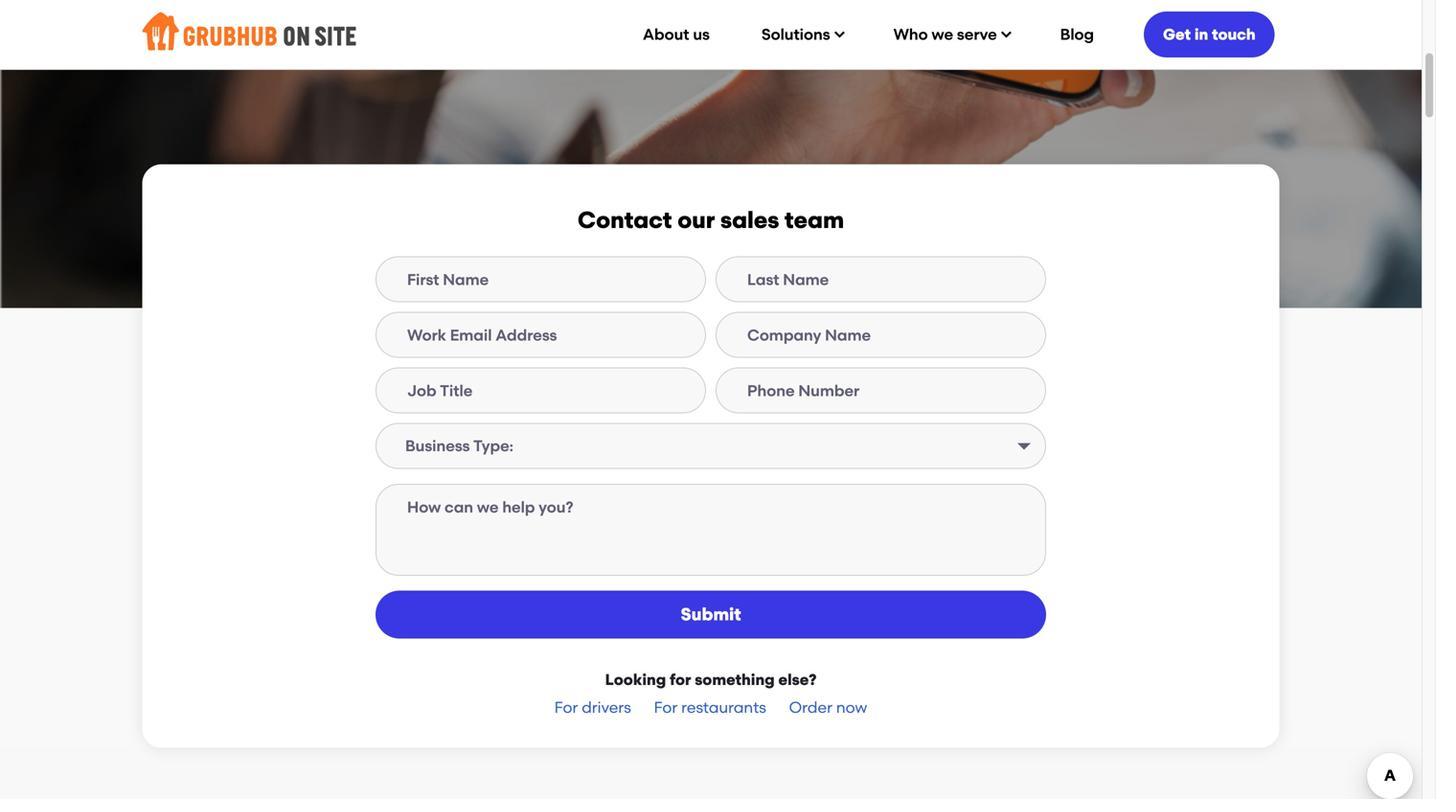 Task type: describe. For each thing, give the bounding box(es) containing it.
type:
[[473, 437, 514, 455]]

order now link
[[789, 699, 868, 717]]

first name
[[407, 271, 489, 289]]

for restaurants
[[654, 699, 767, 717]]

Job Title text field
[[376, 368, 706, 414]]

name for last name
[[783, 271, 829, 289]]

phone
[[748, 382, 795, 400]]

name for company name
[[825, 326, 871, 344]]

solutions
[[762, 25, 831, 44]]

email
[[450, 326, 492, 344]]

us
[[693, 25, 710, 44]]

team
[[785, 206, 845, 234]]

looking
[[605, 671, 666, 689]]

get in touch link
[[1144, 9, 1275, 60]]

for for for drivers
[[555, 699, 578, 717]]

you?
[[539, 498, 574, 516]]

First Name text field
[[376, 256, 706, 302]]

our
[[678, 206, 715, 234]]

order
[[789, 699, 833, 717]]

name for first name
[[443, 271, 489, 289]]

grubhub onsite logo image
[[142, 7, 356, 55]]

else?
[[779, 671, 817, 689]]

for restaurants link
[[654, 699, 767, 717]]

something
[[695, 671, 775, 689]]

0 horizontal spatial we
[[477, 498, 499, 516]]

in
[[1195, 25, 1209, 44]]

Work Email Address email field
[[376, 312, 706, 358]]

first
[[407, 271, 439, 289]]

blog link
[[1040, 11, 1116, 58]]

about
[[643, 25, 690, 44]]

for drivers link
[[555, 699, 631, 717]]

now
[[837, 699, 868, 717]]

can
[[445, 498, 474, 516]]

Last Name text field
[[716, 256, 1047, 302]]

how
[[407, 498, 441, 516]]

contact
[[578, 206, 672, 234]]

about us link
[[622, 11, 731, 58]]

restaurants
[[682, 699, 767, 717]]

phone number
[[748, 382, 860, 400]]

looking for something else?
[[605, 671, 817, 689]]

company name
[[748, 326, 871, 344]]



Task type: locate. For each thing, give the bounding box(es) containing it.
for drivers
[[555, 699, 631, 717]]

2 for from the left
[[654, 699, 678, 717]]

we inside who we serve 'link'
[[932, 25, 954, 44]]

submit button
[[376, 591, 1047, 639]]

get in touch
[[1164, 25, 1256, 44]]

we right who
[[932, 25, 954, 44]]

0 horizontal spatial for
[[555, 699, 578, 717]]

Phone Number telephone field
[[716, 368, 1047, 414]]

Company Name text field
[[716, 312, 1047, 358]]

help
[[503, 498, 535, 516]]

blog
[[1061, 25, 1095, 44]]

for left drivers
[[555, 699, 578, 717]]

name right first
[[443, 271, 489, 289]]

touch
[[1213, 25, 1256, 44]]

sales
[[721, 206, 780, 234]]

How can we help you? text field
[[376, 484, 1047, 576]]

we
[[932, 25, 954, 44], [477, 498, 499, 516]]

1 for from the left
[[555, 699, 578, 717]]

0 vertical spatial we
[[932, 25, 954, 44]]

title
[[440, 382, 473, 400]]

for
[[555, 699, 578, 717], [654, 699, 678, 717]]

serve
[[957, 25, 997, 44]]

company
[[748, 326, 822, 344]]

1 horizontal spatial we
[[932, 25, 954, 44]]

we right the can
[[477, 498, 499, 516]]

get
[[1164, 25, 1191, 44]]

for for for restaurants
[[654, 699, 678, 717]]

for down for
[[654, 699, 678, 717]]

order now
[[789, 699, 868, 717]]

name
[[443, 271, 489, 289], [783, 271, 829, 289], [825, 326, 871, 344]]

job
[[407, 382, 437, 400]]

business
[[405, 437, 470, 455]]

for
[[670, 671, 691, 689]]

address
[[496, 326, 557, 344]]

number
[[799, 382, 860, 400]]

1 horizontal spatial for
[[654, 699, 678, 717]]

who we serve link
[[873, 11, 1030, 58]]

who we serve
[[894, 25, 997, 44]]

how can we help you?
[[407, 498, 574, 516]]

job title
[[407, 382, 473, 400]]

business type:
[[405, 437, 514, 455]]

drivers
[[582, 699, 631, 717]]

last name
[[748, 271, 829, 289]]

work email address
[[407, 326, 557, 344]]

1 vertical spatial we
[[477, 498, 499, 516]]

submit
[[681, 604, 741, 625]]

who
[[894, 25, 928, 44]]

about us
[[643, 25, 710, 44]]

solutions link
[[741, 11, 863, 58]]

work
[[407, 326, 447, 344]]

name right 'last' at the right of page
[[783, 271, 829, 289]]

last
[[748, 271, 780, 289]]

contact our sales team
[[578, 206, 845, 234]]

name up number
[[825, 326, 871, 344]]



Task type: vqa. For each thing, say whether or not it's contained in the screenshot.
Solutions link
yes



